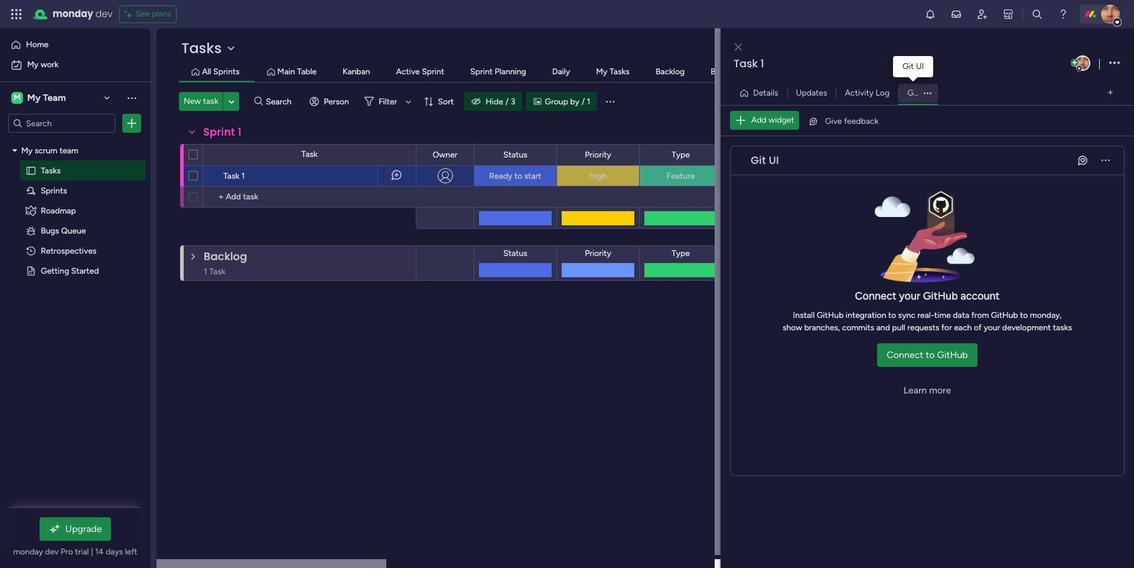 Task type: vqa. For each thing, say whether or not it's contained in the screenshot.
v2 search icon
yes



Task type: locate. For each thing, give the bounding box(es) containing it.
0 vertical spatial status
[[503, 150, 527, 160]]

2 status from the top
[[503, 249, 527, 259]]

1 vertical spatial task 1
[[223, 171, 245, 181]]

my inside option
[[27, 60, 39, 70]]

dev
[[95, 7, 113, 21], [45, 548, 59, 558]]

dev left pro
[[45, 548, 59, 558]]

1 vertical spatial type
[[672, 249, 690, 259]]

tab list
[[179, 63, 1111, 82]]

1 type from the top
[[672, 150, 690, 160]]

all sprints
[[202, 67, 240, 77]]

for
[[941, 323, 952, 333]]

high
[[589, 171, 607, 181]]

2 horizontal spatial task
[[734, 56, 758, 71]]

connect inside button
[[887, 350, 923, 361]]

monday for monday dev pro trial | 14 days left
[[13, 548, 43, 558]]

0 vertical spatial type
[[672, 150, 690, 160]]

monday up home link
[[53, 7, 93, 21]]

my up menu image
[[596, 67, 608, 77]]

monday dev
[[53, 7, 113, 21]]

Status field
[[500, 149, 530, 162], [500, 248, 530, 260]]

my inside workspace selection element
[[27, 92, 40, 103]]

0 horizontal spatial sprints
[[41, 185, 67, 196]]

1 vertical spatial your
[[984, 323, 1000, 333]]

trial
[[75, 548, 89, 558]]

time
[[934, 311, 951, 321]]

git inside git ui button
[[907, 88, 919, 98]]

1 vertical spatial git ui
[[907, 88, 929, 98]]

to up development
[[1020, 311, 1028, 321]]

2 priority from the top
[[585, 249, 611, 259]]

sprint for sprint planning
[[470, 67, 493, 77]]

priority
[[585, 150, 611, 160], [585, 249, 611, 259]]

0 vertical spatial priority field
[[582, 149, 614, 162]]

connect up the integration in the bottom of the page
[[855, 290, 896, 303]]

3
[[511, 97, 515, 107]]

owner
[[433, 150, 458, 160]]

priority for 1st priority field from the bottom
[[585, 249, 611, 259]]

activity log
[[845, 88, 890, 98]]

0 horizontal spatial your
[[899, 290, 921, 303]]

tasks right public board image
[[41, 165, 61, 175]]

sprints
[[213, 67, 240, 77], [41, 185, 67, 196]]

my tasks button
[[593, 66, 633, 79]]

git ui down add widget popup button
[[751, 153, 779, 168]]

github inside button
[[937, 350, 968, 361]]

1 inside task 1 field
[[761, 56, 764, 71]]

0 vertical spatial monday
[[53, 7, 93, 21]]

sprints right all
[[213, 67, 240, 77]]

github up time
[[923, 290, 958, 303]]

git up git ui button
[[903, 61, 914, 71]]

learn
[[904, 385, 927, 396]]

add view image
[[1108, 89, 1113, 97]]

0 vertical spatial task
[[734, 56, 758, 71]]

0 vertical spatial connect
[[855, 290, 896, 303]]

data
[[953, 311, 969, 321]]

0 vertical spatial backlog
[[656, 67, 685, 77]]

all
[[202, 67, 211, 77]]

0 vertical spatial task 1
[[734, 56, 764, 71]]

option
[[0, 140, 151, 142]]

2 vertical spatial task
[[223, 171, 239, 181]]

2 horizontal spatial tasks
[[610, 67, 630, 77]]

github up branches,
[[817, 311, 844, 321]]

my right workspace icon
[[27, 92, 40, 103]]

sort button
[[419, 92, 461, 111]]

your up sync
[[899, 290, 921, 303]]

of
[[974, 323, 982, 333]]

v2 search image
[[254, 95, 263, 108]]

git ui for git ui field
[[751, 153, 779, 168]]

real-
[[918, 311, 934, 321]]

sprint left the planning
[[470, 67, 493, 77]]

github right from
[[991, 311, 1018, 321]]

14
[[95, 548, 104, 558]]

backlog inside button
[[656, 67, 685, 77]]

backlog inside field
[[204, 249, 247, 264]]

git ui down task 1 field
[[907, 88, 929, 98]]

active sprint
[[396, 67, 444, 77]]

git inside git ui field
[[751, 153, 766, 168]]

type
[[672, 150, 690, 160], [672, 249, 690, 259]]

ui inside git ui field
[[769, 153, 779, 168]]

1 horizontal spatial your
[[984, 323, 1000, 333]]

1 vertical spatial priority field
[[582, 248, 614, 260]]

home option
[[7, 35, 144, 54]]

your
[[899, 290, 921, 303], [984, 323, 1000, 333]]

task 1
[[734, 56, 764, 71], [223, 171, 245, 181]]

my for my scrum team
[[21, 145, 33, 155]]

public board image
[[25, 165, 37, 176]]

Git UI field
[[748, 153, 782, 168]]

search everything image
[[1031, 8, 1043, 20]]

git ui inside git ui field
[[751, 153, 779, 168]]

tasks up menu image
[[610, 67, 630, 77]]

monday,
[[1030, 311, 1062, 321]]

backlog for backlog field on the top of the page
[[204, 249, 247, 264]]

dev left "see"
[[95, 7, 113, 21]]

git ui inside git ui button
[[907, 88, 929, 98]]

group by / 1
[[545, 97, 590, 107]]

angle down image
[[229, 97, 234, 106]]

1 priority field from the top
[[582, 149, 614, 162]]

james peterson image
[[1101, 5, 1120, 24]]

Search field
[[263, 93, 298, 110]]

task 1 down sprint 1 field
[[223, 171, 245, 181]]

+ Add task text field
[[209, 190, 411, 204]]

dapulse addbtn image
[[1071, 59, 1079, 67]]

ui up git ui button
[[916, 61, 924, 71]]

status for 1st status field from the bottom
[[503, 249, 527, 259]]

0 horizontal spatial task 1
[[223, 171, 245, 181]]

my right caret down image
[[21, 145, 33, 155]]

1 vertical spatial options image
[[126, 118, 138, 129]]

task inside field
[[734, 56, 758, 71]]

1 horizontal spatial /
[[582, 97, 585, 107]]

1 vertical spatial backlog
[[204, 249, 247, 264]]

ui
[[916, 61, 924, 71], [921, 88, 929, 98], [769, 153, 779, 168]]

options image down task 1 field
[[919, 89, 936, 97]]

install
[[793, 311, 815, 321]]

1 vertical spatial ui
[[921, 88, 929, 98]]

sprint right active
[[422, 67, 444, 77]]

0 horizontal spatial monday
[[13, 548, 43, 558]]

home
[[26, 40, 49, 50]]

main table button
[[274, 66, 320, 79]]

updates
[[796, 88, 827, 98]]

workspace options image
[[126, 92, 138, 104]]

0 vertical spatial status field
[[500, 149, 530, 162]]

1 vertical spatial sprints
[[41, 185, 67, 196]]

my inside list box
[[21, 145, 33, 155]]

github down for
[[937, 350, 968, 361]]

1 horizontal spatial sprints
[[213, 67, 240, 77]]

0 vertical spatial ui
[[916, 61, 924, 71]]

task
[[203, 96, 218, 106]]

updates button
[[787, 84, 836, 102]]

bugs
[[41, 226, 59, 236]]

1 horizontal spatial backlog
[[656, 67, 685, 77]]

2 vertical spatial git
[[751, 153, 766, 168]]

0 horizontal spatial tasks
[[41, 165, 61, 175]]

add widget button
[[730, 111, 799, 130]]

connect to github button
[[877, 344, 977, 367]]

1 vertical spatial connect
[[887, 350, 923, 361]]

git right log
[[907, 88, 919, 98]]

0 vertical spatial options image
[[919, 89, 936, 97]]

1 vertical spatial type field
[[669, 248, 693, 260]]

1 horizontal spatial dev
[[95, 7, 113, 21]]

connect down the pull
[[887, 350, 923, 361]]

add
[[751, 115, 767, 125]]

Priority field
[[582, 149, 614, 162], [582, 248, 614, 260]]

2 vertical spatial tasks
[[41, 165, 61, 175]]

0 vertical spatial tasks
[[181, 38, 222, 58]]

task up + add task text box
[[301, 149, 318, 159]]

filter
[[379, 97, 397, 107]]

my for my team
[[27, 92, 40, 103]]

sprint
[[422, 67, 444, 77], [470, 67, 493, 77], [203, 125, 235, 139]]

2 vertical spatial git ui
[[751, 153, 779, 168]]

0 vertical spatial dev
[[95, 7, 113, 21]]

1 vertical spatial dev
[[45, 548, 59, 558]]

1 horizontal spatial monday
[[53, 7, 93, 21]]

workspace selection element
[[11, 91, 68, 105]]

log
[[876, 88, 890, 98]]

sprint 1
[[203, 125, 242, 139]]

tasks inside my tasks 'button'
[[610, 67, 630, 77]]

my tasks
[[596, 67, 630, 77]]

table
[[297, 67, 317, 77]]

0 horizontal spatial backlog
[[204, 249, 247, 264]]

1 horizontal spatial task
[[301, 149, 318, 159]]

/ right by
[[582, 97, 585, 107]]

tasks
[[1053, 323, 1072, 333]]

group
[[545, 97, 568, 107]]

ui down task 1 field
[[921, 88, 929, 98]]

more
[[929, 385, 951, 396]]

1 vertical spatial status
[[503, 249, 527, 259]]

0 vertical spatial type field
[[669, 149, 693, 162]]

1 horizontal spatial task 1
[[734, 56, 764, 71]]

list box
[[0, 138, 151, 440]]

ui for git ui field
[[769, 153, 779, 168]]

connect
[[855, 290, 896, 303], [887, 350, 923, 361]]

sprint inside field
[[203, 125, 235, 139]]

bugs queue
[[41, 226, 86, 236]]

ui inside git ui button
[[921, 88, 929, 98]]

sync
[[898, 311, 916, 321]]

1 horizontal spatial options image
[[919, 89, 936, 97]]

1 vertical spatial tasks
[[610, 67, 630, 77]]

roadmap
[[41, 206, 76, 216]]

and
[[876, 323, 890, 333]]

1 vertical spatial monday
[[13, 548, 43, 558]]

task
[[734, 56, 758, 71], [301, 149, 318, 159], [223, 171, 239, 181]]

1
[[761, 56, 764, 71], [587, 97, 590, 107], [238, 125, 242, 139], [241, 171, 245, 181]]

your right the of
[[984, 323, 1000, 333]]

public board image
[[25, 265, 37, 276]]

person button
[[305, 92, 356, 111]]

options image
[[919, 89, 936, 97], [126, 118, 138, 129]]

task 1 down close icon
[[734, 56, 764, 71]]

your inside install github integration to sync real-time data from github to monday, show branches, commits and pull requests for each of your development tasks
[[984, 323, 1000, 333]]

my inside 'button'
[[596, 67, 608, 77]]

2 vertical spatial ui
[[769, 153, 779, 168]]

Search in workspace field
[[25, 117, 99, 130]]

options image down workspace options icon
[[126, 118, 138, 129]]

Backlog field
[[201, 249, 250, 265]]

1 / from the left
[[506, 97, 509, 107]]

ui down add widget
[[769, 153, 779, 168]]

git ui up git ui button
[[903, 61, 924, 71]]

close image
[[735, 43, 742, 52]]

0 vertical spatial git
[[903, 61, 914, 71]]

Type field
[[669, 149, 693, 162], [669, 248, 693, 260]]

connect for connect your github account
[[855, 290, 896, 303]]

team
[[43, 92, 66, 103]]

0 horizontal spatial dev
[[45, 548, 59, 558]]

1 vertical spatial priority
[[585, 249, 611, 259]]

0 vertical spatial git ui
[[903, 61, 924, 71]]

details
[[753, 88, 778, 98]]

to down the requests
[[926, 350, 935, 361]]

sprints up roadmap
[[41, 185, 67, 196]]

git for git ui button
[[907, 88, 919, 98]]

0 vertical spatial sprints
[[213, 67, 240, 77]]

my left work
[[27, 60, 39, 70]]

sprint down task
[[203, 125, 235, 139]]

2 horizontal spatial sprint
[[470, 67, 493, 77]]

1 vertical spatial status field
[[500, 248, 530, 260]]

m
[[14, 93, 21, 103]]

1 priority from the top
[[585, 150, 611, 160]]

git ui for git ui button
[[907, 88, 929, 98]]

0 vertical spatial priority
[[585, 150, 611, 160]]

dev for monday dev pro trial | 14 days left
[[45, 548, 59, 558]]

/
[[506, 97, 509, 107], [582, 97, 585, 107]]

upgrade button
[[39, 518, 111, 542]]

home link
[[7, 35, 144, 54]]

menu image
[[605, 96, 616, 108]]

monday left pro
[[13, 548, 43, 558]]

1 status from the top
[[503, 150, 527, 160]]

learn more button
[[894, 379, 961, 403]]

tasks up all
[[181, 38, 222, 58]]

sprint planning button
[[467, 66, 529, 79]]

my work option
[[7, 56, 144, 74]]

task down sprint 1 field
[[223, 171, 239, 181]]

give feedback image
[[1077, 155, 1089, 166]]

hide / 3
[[486, 97, 515, 107]]

0 horizontal spatial /
[[506, 97, 509, 107]]

notifications image
[[924, 8, 936, 20]]

task down close icon
[[734, 56, 758, 71]]

git down add
[[751, 153, 766, 168]]

kanban
[[343, 67, 370, 77]]

started
[[71, 266, 99, 276]]

1 type field from the top
[[669, 149, 693, 162]]

1 vertical spatial git
[[907, 88, 919, 98]]

git ui
[[903, 61, 924, 71], [907, 88, 929, 98], [751, 153, 779, 168]]

/ left 3
[[506, 97, 509, 107]]

0 horizontal spatial sprint
[[203, 125, 235, 139]]

upgrade
[[65, 524, 102, 535]]



Task type: describe. For each thing, give the bounding box(es) containing it.
tab list containing all sprints
[[179, 63, 1111, 82]]

git for git ui field
[[751, 153, 766, 168]]

options image inside git ui button
[[919, 89, 936, 97]]

person
[[324, 97, 349, 107]]

active
[[396, 67, 420, 77]]

work
[[41, 60, 59, 70]]

0 vertical spatial your
[[899, 290, 921, 303]]

account
[[961, 290, 1000, 303]]

daily button
[[549, 66, 573, 79]]

sprints inside button
[[213, 67, 240, 77]]

priority for first priority field from the top of the page
[[585, 150, 611, 160]]

pro
[[61, 548, 73, 558]]

learn more
[[904, 385, 951, 396]]

1 horizontal spatial tasks
[[181, 38, 222, 58]]

filter button
[[360, 92, 416, 111]]

hide
[[486, 97, 503, 107]]

requests
[[907, 323, 939, 333]]

pull
[[892, 323, 905, 333]]

2 priority field from the top
[[582, 248, 614, 260]]

activity
[[845, 88, 874, 98]]

my for my tasks
[[596, 67, 608, 77]]

0 horizontal spatial options image
[[126, 118, 138, 129]]

left
[[125, 548, 137, 558]]

commits
[[842, 323, 874, 333]]

give feedback button
[[804, 112, 883, 131]]

tasks inside list box
[[41, 165, 61, 175]]

my scrum team
[[21, 145, 78, 155]]

all sprints button
[[199, 66, 243, 79]]

to up the pull
[[888, 311, 896, 321]]

sort
[[438, 97, 454, 107]]

list box containing my scrum team
[[0, 138, 151, 440]]

to left start
[[514, 171, 522, 181]]

update feed image
[[950, 8, 962, 20]]

monday for monday dev
[[53, 7, 93, 21]]

activity log button
[[836, 84, 899, 102]]

backlog button
[[653, 66, 688, 79]]

new task button
[[179, 92, 223, 111]]

sprint for sprint 1
[[203, 125, 235, 139]]

plans
[[152, 9, 171, 19]]

give feedback
[[825, 116, 879, 126]]

Sprint 1 field
[[200, 125, 244, 140]]

connect for connect to github
[[887, 350, 923, 361]]

1 vertical spatial task
[[301, 149, 318, 159]]

2 type from the top
[[672, 249, 690, 259]]

branches,
[[804, 323, 840, 333]]

my work link
[[7, 56, 144, 74]]

see
[[136, 9, 150, 19]]

scrum
[[35, 145, 57, 155]]

to inside button
[[926, 350, 935, 361]]

from
[[971, 311, 989, 321]]

team
[[59, 145, 78, 155]]

2 type field from the top
[[669, 248, 693, 260]]

workspace image
[[11, 92, 23, 105]]

select product image
[[11, 8, 22, 20]]

getting started
[[41, 266, 99, 276]]

daily
[[552, 67, 570, 77]]

new task
[[184, 96, 218, 106]]

by
[[570, 97, 579, 107]]

kanban button
[[340, 66, 373, 79]]

see plans button
[[120, 5, 177, 23]]

new
[[184, 96, 201, 106]]

Owner field
[[430, 149, 460, 162]]

active sprint button
[[393, 66, 447, 79]]

connect your github account
[[855, 290, 1000, 303]]

development
[[1002, 323, 1051, 333]]

ui for git ui button
[[921, 88, 929, 98]]

details button
[[735, 84, 787, 102]]

monday marketplace image
[[1002, 8, 1014, 20]]

planning
[[495, 67, 526, 77]]

feature
[[667, 171, 695, 181]]

0 horizontal spatial task
[[223, 171, 239, 181]]

main
[[277, 67, 295, 77]]

caret down image
[[12, 146, 17, 154]]

my work
[[27, 60, 59, 70]]

task 1 inside task 1 field
[[734, 56, 764, 71]]

integration
[[846, 311, 886, 321]]

days
[[106, 548, 123, 558]]

add widget
[[751, 115, 794, 125]]

2 / from the left
[[582, 97, 585, 107]]

git ui button
[[899, 84, 938, 102]]

sprint planning
[[470, 67, 526, 77]]

install github integration to sync real-time data from github to monday, show branches, commits and pull requests for each of your development tasks
[[783, 311, 1072, 333]]

see plans
[[136, 9, 171, 19]]

sprints inside list box
[[41, 185, 67, 196]]

feedback
[[844, 116, 879, 126]]

main table
[[277, 67, 317, 77]]

tasks button
[[179, 38, 241, 58]]

give
[[825, 116, 842, 126]]

backlog for 'backlog' button
[[656, 67, 685, 77]]

arrow down image
[[401, 95, 416, 109]]

invite members image
[[976, 8, 988, 20]]

my for my work
[[27, 60, 39, 70]]

status for first status field
[[503, 150, 527, 160]]

dev for monday dev
[[95, 7, 113, 21]]

2 status field from the top
[[500, 248, 530, 260]]

options image
[[1109, 55, 1120, 71]]

start
[[524, 171, 541, 181]]

show
[[783, 323, 802, 333]]

1 status field from the top
[[500, 149, 530, 162]]

Task 1 field
[[731, 56, 1069, 71]]

my team
[[27, 92, 66, 103]]

help image
[[1057, 8, 1069, 20]]

queue
[[61, 226, 86, 236]]

ready
[[489, 171, 512, 181]]

ready to start
[[489, 171, 541, 181]]

getting
[[41, 266, 69, 276]]

more dots image
[[1102, 156, 1110, 165]]

1 inside sprint 1 field
[[238, 125, 242, 139]]

widget
[[769, 115, 794, 125]]

connect to github
[[887, 350, 968, 361]]

1 horizontal spatial sprint
[[422, 67, 444, 77]]



